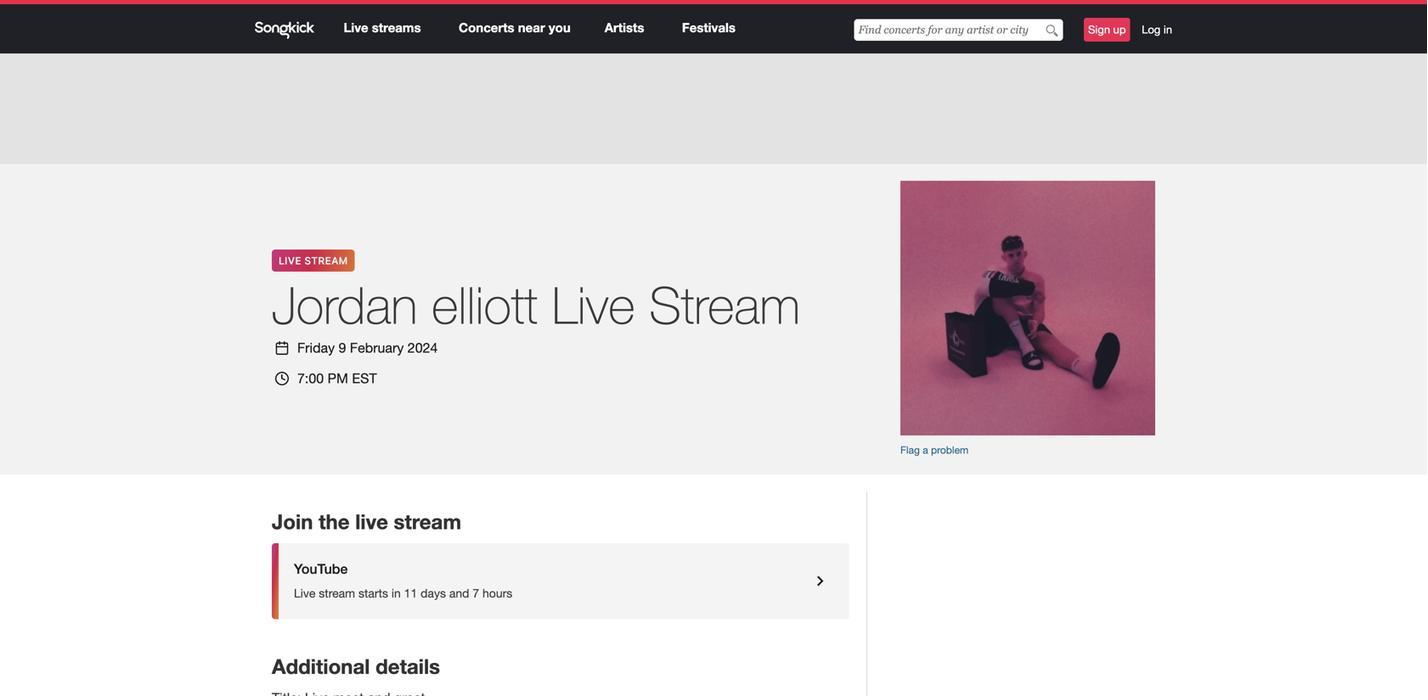Task type: describe. For each thing, give the bounding box(es) containing it.
1 horizontal spatial stream
[[394, 510, 462, 534]]

flag a problem
[[901, 444, 969, 456]]

0 horizontal spatial live stream
[[279, 255, 348, 267]]

log
[[1142, 23, 1161, 36]]

sign up
[[1089, 23, 1127, 36]]

concerts
[[459, 20, 515, 35]]

hours
[[483, 587, 513, 601]]

additional details
[[272, 655, 440, 679]]

7
[[473, 587, 479, 601]]

friday
[[297, 340, 335, 356]]

february
[[350, 340, 404, 356]]

festivals
[[682, 20, 736, 35]]

9
[[339, 340, 346, 356]]

log in link
[[1142, 22, 1173, 37]]

log in
[[1142, 23, 1173, 36]]

in inside the log in link
[[1164, 23, 1173, 36]]

7:00 pm est
[[297, 371, 377, 387]]

friday 9 february 2024
[[297, 340, 438, 356]]

1 vertical spatial stream
[[649, 275, 801, 335]]

festivals link
[[682, 20, 736, 35]]

near
[[518, 20, 545, 35]]

concerts near you link
[[459, 20, 571, 35]]

up
[[1114, 23, 1127, 36]]

Find concerts for any artist or city search field
[[855, 19, 1064, 41]]

search image
[[1047, 24, 1059, 37]]

jordan elliott link
[[272, 275, 538, 335]]



Task type: locate. For each thing, give the bounding box(es) containing it.
jordan
[[272, 275, 418, 335]]

1 horizontal spatial in
[[1164, 23, 1173, 36]]

0 horizontal spatial stream
[[305, 255, 348, 267]]

0 vertical spatial live stream
[[279, 255, 348, 267]]

stream right live
[[394, 510, 462, 534]]

0 vertical spatial stream
[[305, 255, 348, 267]]

artists link
[[605, 20, 645, 35]]

concerts near you
[[459, 20, 571, 35]]

days
[[421, 587, 446, 601]]

streams
[[372, 20, 421, 35]]

0 horizontal spatial in
[[392, 587, 401, 601]]

the
[[319, 510, 350, 534]]

pm
[[328, 371, 348, 387]]

1 horizontal spatial live stream
[[552, 275, 801, 335]]

0 vertical spatial in
[[1164, 23, 1173, 36]]

stream down youtube
[[319, 587, 355, 601]]

1 vertical spatial live stream
[[552, 275, 801, 335]]

join
[[272, 510, 313, 534]]

11
[[404, 587, 418, 601]]

problem
[[931, 444, 969, 456]]

stream
[[305, 255, 348, 267], [649, 275, 801, 335]]

live meet and greet. image
[[901, 181, 1156, 436]]

live stream
[[279, 255, 348, 267], [552, 275, 801, 335]]

jordan elliott
[[272, 275, 538, 335]]

artists
[[605, 20, 645, 35]]

flag a problem link
[[901, 443, 1156, 458]]

0 vertical spatial stream
[[394, 510, 462, 534]]

1 vertical spatial in
[[392, 587, 401, 601]]

live streams link
[[344, 20, 421, 35]]

you
[[549, 20, 571, 35]]

live stream starts in 11 days and 7 hours
[[294, 587, 513, 601]]

live
[[355, 510, 388, 534]]

sign up link
[[1084, 18, 1131, 42]]

flag
[[901, 444, 920, 456]]

2024
[[408, 340, 438, 356]]

youtube
[[294, 561, 348, 577]]

and
[[449, 587, 470, 601]]

1 vertical spatial stream
[[319, 587, 355, 601]]

in
[[1164, 23, 1173, 36], [392, 587, 401, 601]]

a
[[923, 444, 929, 456]]

1 horizontal spatial stream
[[649, 275, 801, 335]]

starts
[[359, 587, 388, 601]]

elliott
[[432, 275, 538, 335]]

join the live stream
[[272, 510, 462, 534]]

sign
[[1089, 23, 1111, 36]]

additional
[[272, 655, 370, 679]]

live
[[344, 20, 369, 35], [279, 255, 302, 267], [552, 275, 635, 335], [294, 587, 316, 601]]

details
[[376, 655, 440, 679]]

in left 11
[[392, 587, 401, 601]]

in right log
[[1164, 23, 1173, 36]]

0 horizontal spatial stream
[[319, 587, 355, 601]]

stream
[[394, 510, 462, 534], [319, 587, 355, 601]]

7:00
[[297, 371, 324, 387]]

live streams
[[344, 20, 421, 35]]

est
[[352, 371, 377, 387]]



Task type: vqa. For each thing, say whether or not it's contained in the screenshot.
right the Live Stream
yes



